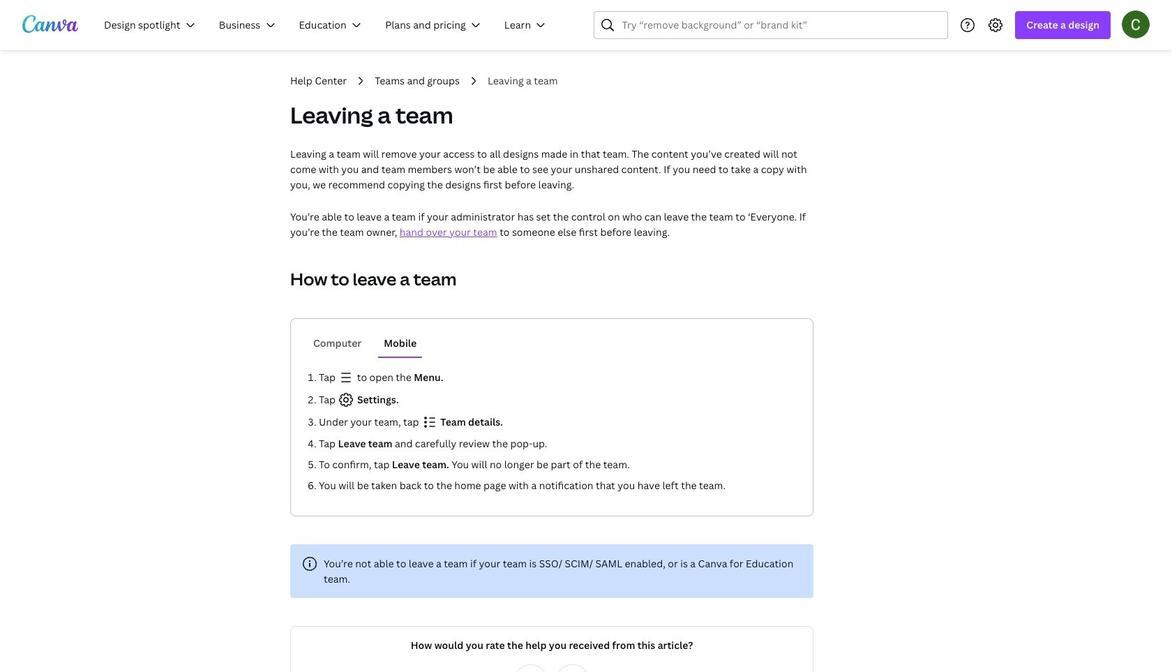 Task type: describe. For each thing, give the bounding box(es) containing it.
top level navigation element
[[95, 11, 561, 39]]

Search term: search field
[[622, 12, 940, 38]]



Task type: locate. For each thing, give the bounding box(es) containing it.
christina overa image
[[1122, 10, 1150, 38]]



Task type: vqa. For each thing, say whether or not it's contained in the screenshot.
'&' related to Login
no



